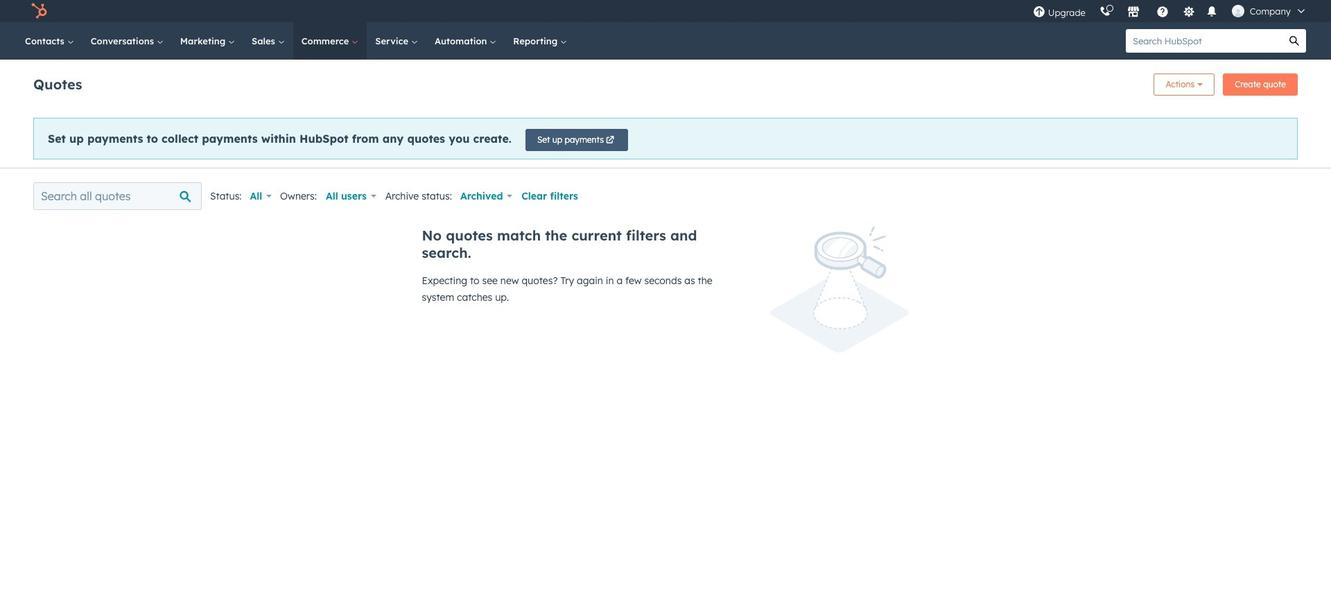 Task type: describe. For each thing, give the bounding box(es) containing it.
Search search field
[[33, 182, 202, 210]]

page section element
[[0, 60, 1332, 168]]



Task type: vqa. For each thing, say whether or not it's contained in the screenshot.
banner
yes



Task type: locate. For each thing, give the bounding box(es) containing it.
marketplaces image
[[1128, 6, 1140, 19]]

menu
[[1026, 0, 1315, 22]]

banner inside page section element
[[33, 69, 1298, 96]]

jacob simon image
[[1232, 5, 1245, 17]]

banner
[[33, 69, 1298, 96]]

Search HubSpot search field
[[1126, 29, 1283, 53]]



